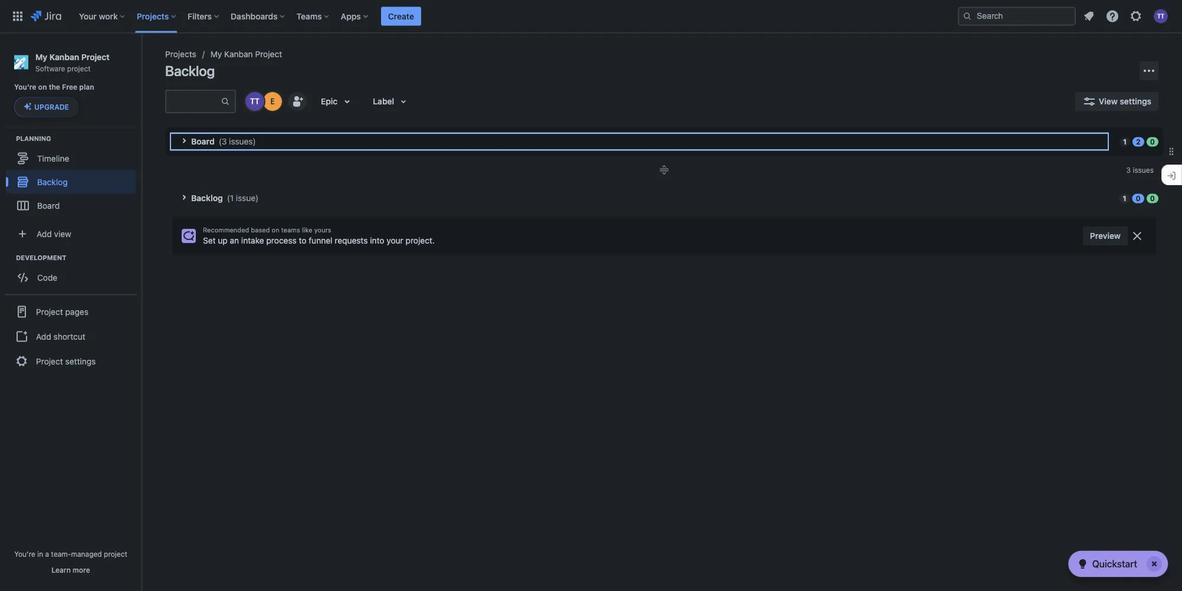 Task type: describe. For each thing, give the bounding box(es) containing it.
0 horizontal spatial 3
[[222, 137, 227, 146]]

quickstart button
[[1069, 551, 1169, 577]]

group containing project pages
[[5, 294, 137, 378]]

recommended
[[203, 226, 249, 234]]

0 for backlog ( 1 issue )
[[1151, 194, 1156, 203]]

you're on the free plan
[[14, 83, 94, 91]]

free
[[62, 83, 77, 91]]

help image
[[1106, 9, 1120, 23]]

teams
[[297, 11, 322, 21]]

teams
[[281, 226, 300, 234]]

backlog menu image
[[1143, 64, 1157, 78]]

development
[[16, 254, 66, 261]]

( for 1
[[227, 193, 230, 203]]

backlog ( 1 issue )
[[191, 193, 259, 203]]

sidebar navigation image
[[129, 47, 155, 71]]

preview button
[[1084, 227, 1128, 246]]

your work button
[[75, 7, 130, 26]]

development group
[[6, 253, 141, 293]]

2 vertical spatial backlog
[[191, 193, 223, 203]]

view
[[54, 229, 71, 239]]

apps button
[[337, 7, 373, 26]]

like
[[302, 226, 313, 234]]

intake
[[241, 236, 264, 246]]

project pages
[[36, 307, 88, 317]]

my kanban project software project
[[35, 52, 110, 72]]

settings for view settings
[[1121, 97, 1152, 106]]

1 for board ( 3 issues )
[[1124, 138, 1127, 146]]

you're for you're on the free plan
[[14, 83, 36, 91]]

development image
[[2, 250, 16, 265]]

filters
[[188, 11, 212, 21]]

you're for you're in a team-managed project
[[14, 550, 35, 558]]

teams button
[[293, 7, 334, 26]]

settings image
[[1130, 9, 1144, 23]]

eloisefrancis23 image
[[263, 92, 282, 111]]

projects for projects "link"
[[165, 49, 196, 59]]

backlog link
[[6, 170, 136, 194]]

in
[[37, 550, 43, 558]]

issue
[[236, 193, 256, 203]]

1 left issue
[[230, 193, 234, 203]]

recommendations image
[[182, 229, 196, 243]]

check image
[[1076, 557, 1091, 571]]

software
[[35, 64, 65, 72]]

work
[[99, 11, 118, 21]]

view
[[1099, 97, 1118, 106]]

view settings button
[[1076, 92, 1159, 111]]

timeline link
[[6, 147, 136, 170]]

project pages link
[[5, 299, 137, 325]]

1 vertical spatial project
[[104, 550, 127, 558]]

my for my kanban project
[[211, 49, 222, 59]]

funnel
[[309, 236, 333, 246]]

board ( 3 issues )
[[191, 137, 256, 146]]

0 vertical spatial on
[[38, 83, 47, 91]]

0 for board ( 3 issues )
[[1151, 138, 1156, 146]]

project.
[[406, 236, 435, 246]]

process
[[266, 236, 297, 246]]

based
[[251, 226, 270, 234]]

appswitcher icon image
[[11, 9, 25, 23]]

add shortcut button
[[5, 325, 137, 348]]

) for board ( 3 issues )
[[253, 137, 256, 146]]

2
[[1137, 138, 1141, 146]]

in progress: 0 of 1 (issue count) element
[[1133, 193, 1145, 203]]

plan
[[79, 83, 94, 91]]

filters button
[[184, 7, 224, 26]]

more
[[73, 566, 90, 574]]

to
[[299, 236, 307, 246]]

up
[[218, 236, 228, 246]]

your profile and settings image
[[1154, 9, 1169, 23]]

requests
[[335, 236, 368, 246]]

projects button
[[133, 7, 181, 26]]

3 issues
[[1127, 166, 1154, 174]]

0 right to do: 1 of 1 (issue count) element at the right top of page
[[1137, 194, 1141, 203]]

project settings link
[[5, 348, 137, 374]]

( for 3
[[219, 137, 222, 146]]

project inside my kanban project software project
[[67, 64, 91, 72]]

settings for project settings
[[65, 356, 96, 366]]

your
[[79, 11, 97, 21]]

to do: 1 of 3 (issue count) element
[[1120, 137, 1131, 147]]

add people image
[[290, 94, 305, 109]]

learn
[[52, 566, 71, 574]]

add view button
[[7, 222, 135, 246]]



Task type: locate. For each thing, give the bounding box(es) containing it.
1 horizontal spatial on
[[272, 226, 280, 234]]

1 you're from the top
[[14, 83, 36, 91]]

kanban down dashboards
[[224, 49, 253, 59]]

kanban for my kanban project software project
[[49, 52, 79, 62]]

( left issue
[[227, 193, 230, 203]]

my inside my kanban project link
[[211, 49, 222, 59]]

3 down to do: 1 of 3 (issue count) element
[[1127, 166, 1131, 174]]

in progress: 2 of 3 (issue count) element
[[1133, 137, 1145, 147]]

1 horizontal spatial settings
[[1121, 97, 1152, 106]]

banner containing your work
[[0, 0, 1183, 33]]

(
[[219, 137, 222, 146], [227, 193, 230, 203]]

projects link
[[165, 47, 196, 61]]

my kanban project
[[211, 49, 282, 59]]

board down search backlog text box
[[191, 137, 215, 146]]

project down dashboards popup button
[[255, 49, 282, 59]]

my up software
[[35, 52, 47, 62]]

0 right in progress: 0 of 1 (issue count) element
[[1151, 194, 1156, 203]]

1 vertical spatial you're
[[14, 550, 35, 558]]

add for add shortcut
[[36, 332, 51, 341]]

issues
[[229, 137, 253, 146], [1133, 166, 1154, 174]]

) up the based
[[256, 193, 259, 203]]

backlog down timeline
[[37, 177, 68, 187]]

recommended based on teams like yours set up an intake process to funnel requests into your project.
[[203, 226, 435, 246]]

1 vertical spatial on
[[272, 226, 280, 234]]

0 vertical spatial add
[[37, 229, 52, 239]]

1 horizontal spatial project
[[104, 550, 127, 558]]

0 vertical spatial (
[[219, 137, 222, 146]]

1 vertical spatial 3
[[1127, 166, 1131, 174]]

1 vertical spatial backlog
[[37, 177, 68, 187]]

preview
[[1091, 231, 1121, 241]]

1 left 2
[[1124, 138, 1127, 146]]

you're up upgrade button
[[14, 83, 36, 91]]

kanban up software
[[49, 52, 79, 62]]

add left shortcut
[[36, 332, 51, 341]]

1 horizontal spatial kanban
[[224, 49, 253, 59]]

done: 0 of 1 (issue count) element
[[1147, 193, 1159, 203]]

pages
[[65, 307, 88, 317]]

project settings
[[36, 356, 96, 366]]

project
[[67, 64, 91, 72], [104, 550, 127, 558]]

0 horizontal spatial kanban
[[49, 52, 79, 62]]

projects
[[137, 11, 169, 21], [165, 49, 196, 59]]

0 inside 'element'
[[1151, 138, 1156, 146]]

1 vertical spatial projects
[[165, 49, 196, 59]]

settings down add shortcut button
[[65, 356, 96, 366]]

a
[[45, 550, 49, 558]]

dismiss image
[[1131, 229, 1145, 243]]

settings right view
[[1121, 97, 1152, 106]]

the
[[49, 83, 60, 91]]

my right projects "link"
[[211, 49, 222, 59]]

projects for projects dropdown button
[[137, 11, 169, 21]]

projects up sidebar navigation icon
[[137, 11, 169, 21]]

kanban for my kanban project
[[224, 49, 253, 59]]

kanban
[[224, 49, 253, 59], [49, 52, 79, 62]]

backlog
[[165, 63, 215, 79], [37, 177, 68, 187], [191, 193, 223, 203]]

code link
[[6, 266, 136, 289]]

board
[[191, 137, 215, 146], [37, 201, 60, 210]]

1 vertical spatial (
[[227, 193, 230, 203]]

0 horizontal spatial on
[[38, 83, 47, 91]]

board for board
[[37, 201, 60, 210]]

0 horizontal spatial project
[[67, 64, 91, 72]]

your work
[[79, 11, 118, 21]]

my for my kanban project software project
[[35, 52, 47, 62]]

1 vertical spatial )
[[256, 193, 259, 203]]

0 vertical spatial board
[[191, 137, 215, 146]]

1 left in progress: 0 of 1 (issue count) element
[[1123, 194, 1127, 203]]

apps
[[341, 11, 361, 21]]

project right managed
[[104, 550, 127, 558]]

1 horizontal spatial my
[[211, 49, 222, 59]]

) down terry turtle icon
[[253, 137, 256, 146]]

project up add shortcut
[[36, 307, 63, 317]]

0 horizontal spatial issues
[[229, 137, 253, 146]]

on
[[38, 83, 47, 91], [272, 226, 280, 234]]

you're in a team-managed project
[[14, 550, 127, 558]]

quickstart
[[1093, 559, 1138, 570]]

1 horizontal spatial issues
[[1133, 166, 1154, 174]]

dismiss quickstart image
[[1146, 555, 1165, 574]]

0 horizontal spatial (
[[219, 137, 222, 146]]

0 vertical spatial projects
[[137, 11, 169, 21]]

create button
[[381, 7, 421, 26]]

0 horizontal spatial my
[[35, 52, 47, 62]]

banner
[[0, 0, 1183, 33]]

add inside dropdown button
[[37, 229, 52, 239]]

upgrade button
[[15, 98, 78, 116]]

notifications image
[[1082, 9, 1097, 23]]

issues down 2
[[1133, 166, 1154, 174]]

project up plan
[[81, 52, 110, 62]]

)
[[253, 137, 256, 146], [256, 193, 259, 203]]

learn more
[[52, 566, 90, 574]]

project down add shortcut
[[36, 356, 63, 366]]

you're left in
[[14, 550, 35, 558]]

backlog up recommended
[[191, 193, 223, 203]]

planning group
[[6, 134, 141, 221]]

terry turtle image
[[246, 92, 264, 111]]

set
[[203, 236, 216, 246]]

add inside button
[[36, 332, 51, 341]]

0 vertical spatial you're
[[14, 83, 36, 91]]

add
[[37, 229, 52, 239], [36, 332, 51, 341]]

3
[[222, 137, 227, 146], [1127, 166, 1131, 174]]

0 vertical spatial issues
[[229, 137, 253, 146]]

epic
[[321, 97, 338, 106]]

0 horizontal spatial settings
[[65, 356, 96, 366]]

0 vertical spatial settings
[[1121, 97, 1152, 106]]

shortcut
[[53, 332, 85, 341]]

search image
[[963, 12, 973, 21]]

my kanban project link
[[211, 47, 282, 61]]

label button
[[366, 92, 418, 111]]

an
[[230, 236, 239, 246]]

0 horizontal spatial board
[[37, 201, 60, 210]]

dashboards button
[[227, 7, 290, 26]]

) for backlog ( 1 issue )
[[256, 193, 259, 203]]

1 horizontal spatial 3
[[1127, 166, 1131, 174]]

your
[[387, 236, 404, 246]]

my inside my kanban project software project
[[35, 52, 47, 62]]

timeline
[[37, 153, 69, 163]]

settings inside view settings button
[[1121, 97, 1152, 106]]

primary element
[[7, 0, 959, 33]]

managed
[[71, 550, 102, 558]]

label
[[373, 97, 394, 106]]

jira image
[[31, 9, 61, 23], [31, 9, 61, 23]]

on inside recommended based on teams like yours set up an intake process to funnel requests into your project.
[[272, 226, 280, 234]]

yours
[[314, 226, 331, 234]]

backlog down projects "link"
[[165, 63, 215, 79]]

add shortcut
[[36, 332, 85, 341]]

project up plan
[[67, 64, 91, 72]]

board link
[[6, 194, 136, 217]]

group
[[5, 294, 137, 378]]

my
[[211, 49, 222, 59], [35, 52, 47, 62]]

2 you're from the top
[[14, 550, 35, 558]]

0 vertical spatial project
[[67, 64, 91, 72]]

Search field
[[959, 7, 1077, 26]]

0 vertical spatial backlog
[[165, 63, 215, 79]]

settings inside project settings link
[[65, 356, 96, 366]]

project inside my kanban project software project
[[81, 52, 110, 62]]

1 vertical spatial issues
[[1133, 166, 1154, 174]]

dashboards
[[231, 11, 278, 21]]

projects right sidebar navigation icon
[[165, 49, 196, 59]]

projects inside projects dropdown button
[[137, 11, 169, 21]]

add for add view
[[37, 229, 52, 239]]

( down search backlog text box
[[219, 137, 222, 146]]

team-
[[51, 550, 71, 558]]

1 vertical spatial settings
[[65, 356, 96, 366]]

code
[[37, 273, 57, 282]]

add left the view
[[37, 229, 52, 239]]

3 up the backlog ( 1 issue )
[[222, 137, 227, 146]]

board for board ( 3 issues )
[[191, 137, 215, 146]]

0 vertical spatial )
[[253, 137, 256, 146]]

settings
[[1121, 97, 1152, 106], [65, 356, 96, 366]]

to do: 1 of 1 (issue count) element
[[1120, 193, 1131, 203]]

on left the on the top left of the page
[[38, 83, 47, 91]]

1 horizontal spatial (
[[227, 193, 230, 203]]

create
[[388, 11, 414, 21]]

on up 'process'
[[272, 226, 280, 234]]

backlog inside planning group
[[37, 177, 68, 187]]

0 vertical spatial 3
[[222, 137, 227, 146]]

1 vertical spatial board
[[37, 201, 60, 210]]

kanban inside my kanban project software project
[[49, 52, 79, 62]]

learn more button
[[52, 565, 90, 575]]

into
[[370, 236, 385, 246]]

upgrade
[[34, 103, 69, 111]]

done: 0 of 3 (issue count) element
[[1147, 137, 1159, 147]]

1 horizontal spatial board
[[191, 137, 215, 146]]

1 vertical spatial add
[[36, 332, 51, 341]]

1 for backlog ( 1 issue )
[[1123, 194, 1127, 203]]

you're
[[14, 83, 36, 91], [14, 550, 35, 558]]

issues down terry turtle icon
[[229, 137, 253, 146]]

planning
[[16, 134, 51, 142]]

project
[[255, 49, 282, 59], [81, 52, 110, 62], [36, 307, 63, 317], [36, 356, 63, 366]]

0 inside "element"
[[1151, 194, 1156, 203]]

Search backlog text field
[[166, 91, 221, 112]]

planning image
[[2, 131, 16, 145]]

epic button
[[314, 92, 361, 111]]

0 right 2
[[1151, 138, 1156, 146]]

board up add view at the left
[[37, 201, 60, 210]]

add view
[[37, 229, 71, 239]]

board inside planning group
[[37, 201, 60, 210]]

1
[[1124, 138, 1127, 146], [230, 193, 234, 203], [1123, 194, 1127, 203]]

view settings
[[1099, 97, 1152, 106]]



Task type: vqa. For each thing, say whether or not it's contained in the screenshot.
RECOMMENDED
yes



